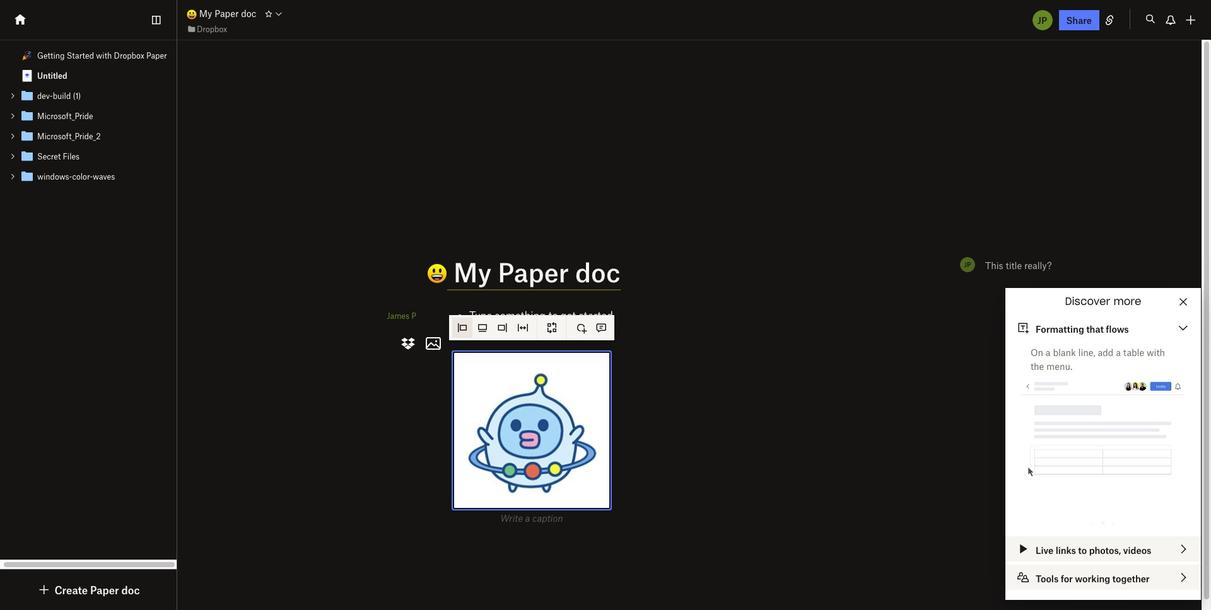 Task type: vqa. For each thing, say whether or not it's contained in the screenshot.
Deleted files link on the top
no



Task type: describe. For each thing, give the bounding box(es) containing it.
photos,
[[1090, 545, 1122, 557]]

flows
[[1107, 324, 1130, 335]]

this
[[986, 260, 1004, 271]]

3 test from the left
[[534, 326, 552, 338]]

title
[[1006, 260, 1023, 271]]

something
[[495, 309, 546, 322]]

template content image for secret files
[[20, 149, 35, 164]]

getting started with dropbox paper link
[[0, 45, 177, 66]]

1
[[1089, 585, 1092, 596]]

tools for working together
[[1036, 574, 1150, 585]]

my paper doc link
[[187, 7, 256, 20]]

blank
[[1054, 347, 1077, 359]]

1 vertical spatial jp
[[965, 261, 972, 269]]

together
[[1113, 574, 1150, 585]]

template content image for dev-build (1)
[[20, 88, 35, 104]]

template content image for windows-color-waves
[[20, 169, 35, 184]]

0 vertical spatial my
[[199, 8, 212, 19]]

with inside on a blank line, add a table with the menu.
[[1147, 347, 1166, 359]]

expand folder image for dev-build (1)
[[8, 92, 17, 100]]

dev-build (1)
[[37, 91, 81, 101]]

working
[[1076, 574, 1111, 585]]

share button
[[1059, 10, 1100, 30]]

dropbox inside the / contents list
[[114, 50, 144, 61]]

for
[[1061, 574, 1074, 585]]

template content image for microsoft_pride
[[20, 109, 35, 124]]

build
[[53, 91, 71, 101]]

tools for working together link
[[1006, 566, 1202, 591]]

dig image
[[37, 583, 52, 598]]

with inside 'getting started with dropbox paper' link
[[96, 50, 112, 61]]

create paper doc
[[55, 584, 140, 597]]

on a blank line, add a table with the menu.
[[1031, 347, 1166, 372]]

secret files link
[[0, 146, 177, 167]]

paper inside the / contents list
[[146, 50, 167, 61]]

live links to photos, videos
[[1036, 545, 1152, 557]]

add dropbox files image
[[398, 334, 418, 354]]

/ contents list
[[0, 45, 177, 187]]

started
[[579, 309, 613, 322]]

that
[[1087, 324, 1104, 335]]

tools for working together button
[[1006, 566, 1202, 591]]

windows-color-waves
[[37, 172, 115, 182]]

secret
[[37, 151, 61, 162]]

getting started with dropbox paper
[[37, 50, 167, 61]]

type something to get started test test test test test test
[[470, 309, 613, 338]]

template content image inside untitled link
[[20, 68, 35, 83]]

to for photos,
[[1079, 545, 1088, 557]]

table
[[1124, 347, 1145, 359]]

formatting that flows button
[[1006, 316, 1202, 341]]

1 horizontal spatial dropbox
[[197, 24, 227, 34]]

expand folder image for secret files
[[8, 152, 17, 161]]

4 test from the left
[[555, 326, 573, 338]]

microsoft_pride_2
[[37, 131, 101, 141]]

untitled
[[37, 71, 67, 81]]

paper inside popup button
[[90, 584, 119, 597]]

party popper image
[[22, 50, 32, 61]]

windows-color-waves link
[[0, 167, 177, 187]]

more
[[1114, 297, 1142, 307]]

expand folder image for microsoft_pride_2
[[8, 132, 17, 141]]

microsoft_pride link
[[0, 106, 177, 126]]

videos
[[1124, 545, 1152, 557]]

microsoft_pride_2 link
[[0, 126, 177, 146]]



Task type: locate. For each thing, give the bounding box(es) containing it.
discover more
[[1066, 297, 1142, 307]]

started
[[67, 50, 94, 61]]

expand folder image inside microsoft_pride_2 link
[[8, 132, 17, 141]]

formatting
[[1036, 324, 1085, 335]]

my paper doc
[[197, 8, 256, 19], [447, 256, 621, 288]]

to inside popup button
[[1079, 545, 1088, 557]]

0 vertical spatial to
[[549, 309, 558, 322]]

0 vertical spatial jp
[[1038, 14, 1048, 26]]

expand folder image left secret
[[8, 152, 17, 161]]

getting
[[37, 50, 65, 61]]

dev-
[[37, 91, 53, 101]]

tools
[[1036, 574, 1059, 585]]

my right grinning face with big eyes "image"
[[199, 8, 212, 19]]

template content image inside windows-color-waves link
[[20, 169, 35, 184]]

really?
[[1025, 260, 1052, 271]]

expand folder image for microsoft_pride
[[8, 112, 17, 121]]

to for get
[[549, 309, 558, 322]]

0 vertical spatial expand folder image
[[8, 92, 17, 100]]

2 vertical spatial expand folder image
[[8, 172, 17, 181]]

1 horizontal spatial with
[[1147, 347, 1166, 359]]

2 horizontal spatial doc
[[576, 256, 621, 288]]

2 template content image from the top
[[20, 88, 35, 104]]

1 template content image from the top
[[20, 68, 35, 83]]

paper inside heading
[[498, 256, 569, 288]]

color-
[[72, 172, 93, 182]]

0 horizontal spatial dropbox
[[114, 50, 144, 61]]

this title really?
[[986, 260, 1052, 271]]

create
[[55, 584, 88, 597]]

expand folder image
[[8, 92, 17, 100], [8, 152, 17, 161], [8, 172, 17, 181]]

template content image
[[20, 109, 35, 124], [20, 149, 35, 164]]

to left get
[[549, 309, 558, 322]]

jp inside button
[[1038, 14, 1048, 26]]

doc
[[241, 8, 256, 19], [576, 256, 621, 288], [122, 584, 140, 597]]

formatting that flows
[[1036, 324, 1130, 335]]

doc inside popup button
[[122, 584, 140, 597]]

to inside "type something to get started test test test test test test"
[[549, 309, 558, 322]]

template content image
[[20, 68, 35, 83], [20, 88, 35, 104], [20, 129, 35, 144], [20, 169, 35, 184]]

to right links
[[1079, 545, 1088, 557]]

jp button
[[1032, 9, 1054, 31]]

1 horizontal spatial jp
[[1038, 14, 1048, 26]]

1 horizontal spatial my paper doc
[[447, 256, 621, 288]]

my
[[199, 8, 212, 19], [454, 256, 492, 288]]

1 vertical spatial with
[[1147, 347, 1166, 359]]

expand folder image inside 'secret files' link
[[8, 152, 17, 161]]

jp
[[1038, 14, 1048, 26], [965, 261, 972, 269]]

0 horizontal spatial a
[[1046, 347, 1051, 359]]

expand folder image left microsoft_pride
[[8, 112, 17, 121]]

1 a from the left
[[1046, 347, 1051, 359]]

my inside heading
[[454, 256, 492, 288]]

dropbox up untitled link on the top
[[114, 50, 144, 61]]

jp left the share
[[1038, 14, 1048, 26]]

0 horizontal spatial my paper doc
[[197, 8, 256, 19]]

microsoft_pride
[[37, 111, 93, 121]]

template content image left microsoft_pride
[[20, 109, 35, 124]]

dropbox down my paper doc link
[[197, 24, 227, 34]]

expand folder image left dev-
[[8, 92, 17, 100]]

expand folder image left windows-
[[8, 172, 17, 181]]

windows-
[[37, 172, 72, 182]]

formatting that flows link
[[1006, 316, 1202, 341]]

1 horizontal spatial to
[[1079, 545, 1088, 557]]

with right table
[[1147, 347, 1166, 359]]

1 vertical spatial dropbox
[[114, 50, 144, 61]]

heading containing my paper doc
[[400, 256, 925, 291]]

template content image down party popper icon
[[20, 68, 35, 83]]

0 vertical spatial expand folder image
[[8, 112, 17, 121]]

live links to photos, videos link
[[1006, 537, 1202, 562]]

3 template content image from the top
[[20, 129, 35, 144]]

😃
[[400, 258, 425, 290]]

template content image inside microsoft_pride_2 link
[[20, 129, 35, 144]]

0 horizontal spatial doc
[[122, 584, 140, 597]]

0 vertical spatial my paper doc
[[197, 8, 256, 19]]

to
[[549, 309, 558, 322], [1079, 545, 1088, 557]]

updated
[[1050, 585, 1086, 596]]

with
[[96, 50, 112, 61], [1147, 347, 1166, 359]]

waves
[[93, 172, 115, 182]]

1 vertical spatial template content image
[[20, 149, 35, 164]]

1 horizontal spatial my
[[454, 256, 492, 288]]

template content image inside 'secret files' link
[[20, 149, 35, 164]]

(1)
[[73, 91, 81, 101]]

untitled link
[[0, 66, 177, 86]]

template content image for microsoft_pride_2
[[20, 129, 35, 144]]

0 vertical spatial dropbox
[[197, 24, 227, 34]]

0 horizontal spatial to
[[549, 309, 558, 322]]

1 vertical spatial to
[[1079, 545, 1088, 557]]

1 vertical spatial doc
[[576, 256, 621, 288]]

0 vertical spatial with
[[96, 50, 112, 61]]

doc up started on the bottom
[[576, 256, 621, 288]]

1 horizontal spatial a
[[1117, 347, 1122, 359]]

0 vertical spatial template content image
[[20, 109, 35, 124]]

dropbox
[[197, 24, 227, 34], [114, 50, 144, 61]]

with right started
[[96, 50, 112, 61]]

files
[[63, 151, 80, 162]]

secret files
[[37, 151, 80, 162]]

0 horizontal spatial my
[[199, 8, 212, 19]]

2 expand folder image from the top
[[8, 132, 17, 141]]

heading
[[400, 256, 925, 291]]

template content image left dev-
[[20, 88, 35, 104]]

template content image left secret
[[20, 149, 35, 164]]

the
[[1031, 361, 1045, 372]]

doc right grinning face with big eyes "image"
[[241, 8, 256, 19]]

1 vertical spatial my
[[454, 256, 492, 288]]

0 vertical spatial doc
[[241, 8, 256, 19]]

live
[[1036, 545, 1054, 557]]

test
[[470, 326, 490, 338]]

my up type
[[454, 256, 492, 288]]

1 vertical spatial expand folder image
[[8, 132, 17, 141]]

2 expand folder image from the top
[[8, 152, 17, 161]]

0 horizontal spatial with
[[96, 50, 112, 61]]

discover
[[1066, 297, 1111, 307]]

3 expand folder image from the top
[[8, 172, 17, 181]]

expand folder image left microsoft_pride_2
[[8, 132, 17, 141]]

type
[[470, 309, 492, 322]]

2 template content image from the top
[[20, 149, 35, 164]]

expand folder image for windows-color-waves
[[8, 172, 17, 181]]

a right on
[[1046, 347, 1051, 359]]

1 template content image from the top
[[20, 109, 35, 124]]

1 horizontal spatial doc
[[241, 8, 256, 19]]

template content image inside dev-build (1) link
[[20, 88, 35, 104]]

updated 1 second ago
[[1050, 585, 1142, 596]]

5 test from the left
[[576, 326, 594, 338]]

share
[[1067, 14, 1093, 26]]

doc right the create
[[122, 584, 140, 597]]

1 vertical spatial my paper doc
[[447, 256, 621, 288]]

a right add
[[1117, 347, 1122, 359]]

on
[[1031, 347, 1044, 359]]

paper
[[215, 8, 239, 19], [146, 50, 167, 61], [498, 256, 569, 288], [90, 584, 119, 597]]

1 expand folder image from the top
[[8, 112, 17, 121]]

ago
[[1127, 585, 1142, 596]]

dropbox link
[[187, 23, 227, 35]]

line,
[[1079, 347, 1096, 359]]

grinning face with big eyes image
[[187, 9, 197, 19]]

1 vertical spatial expand folder image
[[8, 152, 17, 161]]

4 template content image from the top
[[20, 169, 35, 184]]

menu.
[[1047, 361, 1073, 372]]

create paper doc button
[[37, 583, 140, 598]]

my paper doc up something
[[447, 256, 621, 288]]

template content image left windows-
[[20, 169, 35, 184]]

expand folder image inside 'microsoft_pride' link
[[8, 112, 17, 121]]

template content image left microsoft_pride_2
[[20, 129, 35, 144]]

2 a from the left
[[1117, 347, 1122, 359]]

2 test from the left
[[513, 326, 531, 338]]

live links to photos, videos button
[[1006, 537, 1202, 562]]

jp left this
[[965, 261, 972, 269]]

1 expand folder image from the top
[[8, 92, 17, 100]]

second
[[1095, 585, 1125, 596]]

user-uploaded image: wawatchi2.jpg image
[[454, 353, 610, 509]]

expand folder image
[[8, 112, 17, 121], [8, 132, 17, 141]]

test
[[492, 326, 510, 338], [513, 326, 531, 338], [534, 326, 552, 338], [555, 326, 573, 338], [576, 326, 594, 338]]

2 vertical spatial doc
[[122, 584, 140, 597]]

0 horizontal spatial jp
[[965, 261, 972, 269]]

add
[[1099, 347, 1114, 359]]

links
[[1056, 545, 1077, 557]]

my paper doc up dropbox link on the left of the page
[[197, 8, 256, 19]]

dev-build (1) link
[[0, 86, 177, 106]]

a
[[1046, 347, 1051, 359], [1117, 347, 1122, 359]]

1 test from the left
[[492, 326, 510, 338]]

get
[[561, 309, 576, 322]]

doc inside heading
[[576, 256, 621, 288]]



